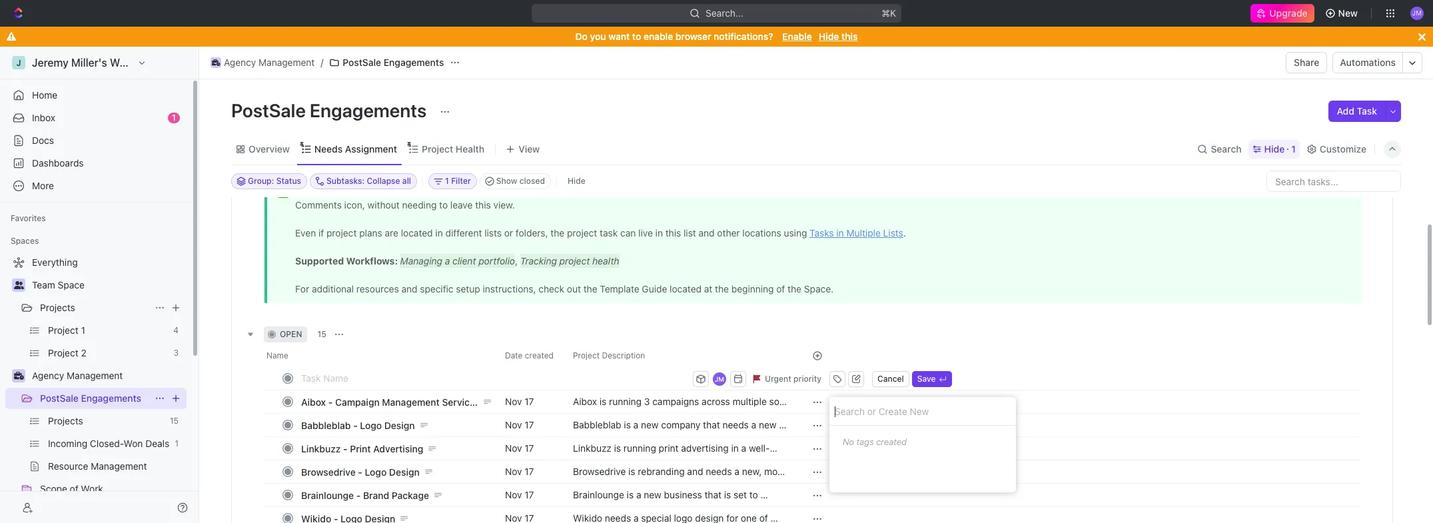 Task type: vqa. For each thing, say whether or not it's contained in the screenshot.
right business time Image
yes



Task type: locate. For each thing, give the bounding box(es) containing it.
agency inside tree
[[32, 370, 64, 381]]

design up advertising at bottom left
[[384, 420, 415, 431]]

0 vertical spatial agency management link
[[207, 55, 318, 71]]

0 vertical spatial postsale engagements
[[343, 57, 444, 68]]

2 horizontal spatial hide
[[1265, 143, 1285, 154]]

spaces
[[11, 236, 39, 246]]

agency management
[[224, 57, 315, 68], [32, 370, 123, 381]]

a right in
[[742, 443, 747, 454]]

hide
[[819, 31, 839, 42], [1265, 143, 1285, 154], [568, 176, 586, 186]]

1 vertical spatial hide
[[1265, 143, 1285, 154]]

1 horizontal spatial business time image
[[212, 59, 220, 66]]

1 vertical spatial postsale engagements link
[[40, 388, 149, 409]]

1 horizontal spatial management
[[259, 57, 315, 68]]

notifications?
[[714, 31, 774, 42]]

customize button
[[1303, 140, 1371, 158]]

1 vertical spatial agency management link
[[32, 365, 184, 387]]

babbleblab - logo design
[[301, 420, 415, 431]]

business time image
[[212, 59, 220, 66], [14, 372, 24, 380]]

logo up the linkbuzz - print advertising
[[360, 420, 382, 431]]

15
[[318, 329, 326, 339]]

- inside 'link'
[[353, 420, 358, 431]]

is inside linkbuzz is running print advertising in a well- known magazine and needs content creation.
[[614, 443, 621, 454]]

browsedrive is rebranding and needs a new, mod ern logo. button
[[565, 460, 796, 489]]

1 horizontal spatial a
[[742, 443, 747, 454]]

0 horizontal spatial hide
[[568, 176, 586, 186]]

team
[[32, 279, 55, 291]]

and inside browsedrive is rebranding and needs a new, mod ern logo.
[[687, 466, 703, 477]]

2 vertical spatial engagements
[[81, 393, 141, 404]]

is down the running
[[629, 466, 636, 477]]

project health
[[422, 143, 485, 154]]

0 vertical spatial is
[[614, 443, 621, 454]]

creation.
[[730, 455, 768, 466]]

share button
[[1286, 52, 1328, 73]]

2 vertical spatial management
[[382, 396, 440, 408]]

0 horizontal spatial needs
[[666, 455, 692, 466]]

2 vertical spatial hide
[[568, 176, 586, 186]]

1 inside sidebar navigation
[[172, 113, 176, 123]]

0 vertical spatial design
[[384, 420, 415, 431]]

design
[[384, 420, 415, 431], [389, 466, 420, 478]]

search button
[[1194, 140, 1246, 158]]

1 vertical spatial engagements
[[310, 99, 427, 121]]

1 vertical spatial agency
[[32, 370, 64, 381]]

postsale engagements link
[[326, 55, 447, 71], [40, 388, 149, 409]]

logo up the brand
[[365, 466, 387, 478]]

health
[[456, 143, 485, 154]]

tree
[[5, 252, 187, 523]]

1 horizontal spatial linkbuzz
[[573, 443, 612, 454]]

and
[[648, 455, 664, 466], [687, 466, 703, 477]]

2 horizontal spatial postsale
[[343, 57, 381, 68]]

a
[[742, 443, 747, 454], [735, 466, 740, 477]]

linkbuzz down babbleblab
[[301, 443, 341, 454]]

linkbuzz for linkbuzz - print advertising
[[301, 443, 341, 454]]

1 vertical spatial business time image
[[14, 372, 24, 380]]

1 horizontal spatial agency management
[[224, 57, 315, 68]]

linkbuzz up known
[[573, 443, 612, 454]]

open
[[280, 329, 302, 339]]

needs down print
[[666, 455, 692, 466]]

0 horizontal spatial browsedrive
[[301, 466, 356, 478]]

- right aibox
[[328, 396, 333, 408]]

agency management link inside sidebar navigation
[[32, 365, 184, 387]]

no
[[843, 437, 855, 447]]

0 vertical spatial logo
[[360, 420, 382, 431]]

brainlounge - brand package link
[[298, 486, 495, 505]]

do
[[576, 31, 588, 42]]

this
[[842, 31, 858, 42]]

0 vertical spatial business time image
[[212, 59, 220, 66]]

1 vertical spatial 1
[[1292, 143, 1296, 154]]

browsedrive is rebranding and needs a new, mod ern logo.
[[573, 466, 788, 489]]

1 horizontal spatial is
[[629, 466, 636, 477]]

aibox - campaign management services
[[301, 396, 480, 408]]

overview
[[249, 143, 290, 154]]

1 vertical spatial management
[[67, 370, 123, 381]]

print
[[659, 443, 679, 454]]

home link
[[5, 85, 187, 106]]

design down advertising at bottom left
[[389, 466, 420, 478]]

to
[[632, 31, 641, 42]]

project
[[422, 143, 453, 154]]

0 horizontal spatial agency management
[[32, 370, 123, 381]]

docs
[[32, 135, 54, 146]]

1 vertical spatial a
[[735, 466, 740, 477]]

0 horizontal spatial agency management link
[[32, 365, 184, 387]]

2 vertical spatial postsale engagements
[[40, 393, 141, 404]]

1 horizontal spatial browsedrive
[[573, 466, 626, 477]]

needs assignment link
[[312, 140, 397, 158]]

favorites
[[11, 213, 46, 223]]

1 vertical spatial agency management
[[32, 370, 123, 381]]

0 horizontal spatial postsale
[[40, 393, 79, 404]]

0 horizontal spatial and
[[648, 455, 664, 466]]

browsedrive - logo design
[[301, 466, 420, 478]]

0 horizontal spatial a
[[735, 466, 740, 477]]

0 vertical spatial agency management
[[224, 57, 315, 68]]

search...
[[706, 7, 744, 19]]

overview link
[[246, 140, 290, 158]]

tree inside sidebar navigation
[[5, 252, 187, 523]]

- down print
[[358, 466, 363, 478]]

0 horizontal spatial management
[[67, 370, 123, 381]]

hide inside hide button
[[568, 176, 586, 186]]

agency
[[224, 57, 256, 68], [32, 370, 64, 381]]

1 horizontal spatial postsale engagements link
[[326, 55, 447, 71]]

agency management inside sidebar navigation
[[32, 370, 123, 381]]

logo inside 'link'
[[360, 420, 382, 431]]

- down campaign
[[353, 420, 358, 431]]

management inside tree
[[67, 370, 123, 381]]

1 vertical spatial design
[[389, 466, 420, 478]]

brand
[[363, 490, 389, 501]]

is inside browsedrive is rebranding and needs a new, mod ern logo.
[[629, 466, 636, 477]]

linkbuzz inside linkbuzz is running print advertising in a well- known magazine and needs content creation.
[[573, 443, 612, 454]]

aibox - campaign management services link
[[298, 392, 495, 412]]

team space
[[32, 279, 85, 291]]

add task
[[1337, 105, 1378, 117]]

design inside 'link'
[[384, 420, 415, 431]]

hide 1
[[1265, 143, 1296, 154]]

0 horizontal spatial business time image
[[14, 372, 24, 380]]

1 vertical spatial is
[[629, 466, 636, 477]]

- for babbleblab
[[353, 420, 358, 431]]

1 horizontal spatial postsale
[[231, 99, 306, 121]]

design for browsedrive - logo design
[[389, 466, 420, 478]]

/
[[321, 57, 324, 68]]

1 vertical spatial logo
[[365, 466, 387, 478]]

0 vertical spatial 1
[[172, 113, 176, 123]]

automations
[[1341, 57, 1396, 68]]

needs
[[666, 455, 692, 466], [706, 466, 732, 477]]

is
[[614, 443, 621, 454], [629, 466, 636, 477]]

postsale inside sidebar navigation
[[40, 393, 79, 404]]

0 horizontal spatial agency
[[32, 370, 64, 381]]

2 vertical spatial postsale
[[40, 393, 79, 404]]

1 horizontal spatial agency
[[224, 57, 256, 68]]

browsedrive up logo.
[[573, 466, 626, 477]]

browsedrive
[[573, 466, 626, 477], [301, 466, 356, 478]]

postsale engagements
[[343, 57, 444, 68], [231, 99, 431, 121], [40, 393, 141, 404]]

known
[[573, 455, 601, 466]]

0 horizontal spatial linkbuzz
[[301, 443, 341, 454]]

0 vertical spatial hide
[[819, 31, 839, 42]]

package
[[392, 490, 429, 501]]

browsedrive up brainlounge
[[301, 466, 356, 478]]

logo for browsedrive
[[365, 466, 387, 478]]

0 vertical spatial postsale engagements link
[[326, 55, 447, 71]]

browser
[[676, 31, 712, 42]]

a left new,
[[735, 466, 740, 477]]

0 vertical spatial postsale
[[343, 57, 381, 68]]

browsedrive for browsedrive - logo design
[[301, 466, 356, 478]]

1
[[172, 113, 176, 123], [1292, 143, 1296, 154]]

and down print
[[648, 455, 664, 466]]

- left print
[[343, 443, 348, 454]]

- left the brand
[[356, 490, 361, 501]]

1 vertical spatial postsale
[[231, 99, 306, 121]]

tags
[[857, 437, 874, 447]]

logo
[[360, 420, 382, 431], [365, 466, 387, 478]]

2 horizontal spatial management
[[382, 396, 440, 408]]

business time image inside agency management link
[[212, 59, 220, 66]]

Task Name text field
[[301, 367, 691, 389]]

you
[[590, 31, 606, 42]]

1 horizontal spatial 1
[[1292, 143, 1296, 154]]

agency management link
[[207, 55, 318, 71], [32, 365, 184, 387]]

is up magazine
[[614, 443, 621, 454]]

advertising
[[373, 443, 424, 454]]

advertising
[[681, 443, 729, 454]]

0 horizontal spatial 1
[[172, 113, 176, 123]]

0 vertical spatial a
[[742, 443, 747, 454]]

postsale
[[343, 57, 381, 68], [231, 99, 306, 121], [40, 393, 79, 404]]

tree containing team space
[[5, 252, 187, 523]]

assignment
[[345, 143, 397, 154]]

needs down the advertising
[[706, 466, 732, 477]]

- for aibox
[[328, 396, 333, 408]]

browsedrive inside browsedrive is rebranding and needs a new, mod ern logo.
[[573, 466, 626, 477]]

1 horizontal spatial needs
[[706, 466, 732, 477]]

and down the advertising
[[687, 466, 703, 477]]

0 horizontal spatial is
[[614, 443, 621, 454]]

1 vertical spatial postsale engagements
[[231, 99, 431, 121]]

1 horizontal spatial and
[[687, 466, 703, 477]]

engagements inside sidebar navigation
[[81, 393, 141, 404]]

and inside linkbuzz is running print advertising in a well- known magazine and needs content creation.
[[648, 455, 664, 466]]



Task type: describe. For each thing, give the bounding box(es) containing it.
add
[[1337, 105, 1355, 117]]

rebranding
[[638, 466, 685, 477]]

add task button
[[1329, 101, 1386, 122]]

babbleblab - logo design link
[[298, 416, 495, 435]]

logo.
[[590, 478, 611, 489]]

team space link
[[32, 275, 184, 296]]

created
[[876, 437, 907, 447]]

new button
[[1320, 3, 1366, 24]]

projects link
[[40, 297, 149, 319]]

services
[[442, 396, 480, 408]]

enable
[[783, 31, 812, 42]]

dashboards link
[[5, 153, 187, 174]]

home
[[32, 89, 57, 101]]

new
[[1339, 7, 1358, 19]]

in
[[732, 443, 739, 454]]

needs
[[314, 143, 343, 154]]

browsedrive - logo design link
[[298, 462, 495, 482]]

hide for hide
[[568, 176, 586, 186]]

browsedrive for browsedrive is rebranding and needs a new, mod ern logo.
[[573, 466, 626, 477]]

upgrade link
[[1251, 4, 1315, 23]]

favorites button
[[5, 211, 51, 227]]

print
[[350, 443, 371, 454]]

is for running
[[614, 443, 621, 454]]

well-
[[749, 443, 770, 454]]

- for linkbuzz
[[343, 443, 348, 454]]

a inside linkbuzz is running print advertising in a well- known magazine and needs content creation.
[[742, 443, 747, 454]]

save
[[918, 374, 936, 384]]

1 horizontal spatial hide
[[819, 31, 839, 42]]

hide button
[[563, 173, 591, 189]]

new,
[[742, 466, 762, 477]]

needs inside linkbuzz is running print advertising in a well- known magazine and needs content creation.
[[666, 455, 692, 466]]

aibox
[[301, 396, 326, 408]]

no tags created
[[843, 437, 907, 447]]

brainlounge
[[301, 490, 354, 501]]

projects
[[40, 302, 75, 313]]

hide for hide 1
[[1265, 143, 1285, 154]]

share
[[1294, 57, 1320, 68]]

0 vertical spatial agency
[[224, 57, 256, 68]]

linkbuzz for linkbuzz is running print advertising in a well- known magazine and needs content creation.
[[573, 443, 612, 454]]

Search tasks... text field
[[1268, 171, 1401, 191]]

campaign
[[335, 396, 380, 408]]

inbox
[[32, 112, 55, 123]]

space
[[58, 279, 85, 291]]

search
[[1211, 143, 1242, 154]]

docs link
[[5, 130, 187, 151]]

- for brainlounge
[[356, 490, 361, 501]]

linkbuzz is running print advertising in a well- known magazine and needs content creation. button
[[565, 437, 796, 466]]

want
[[609, 31, 630, 42]]

linkbuzz - print advertising link
[[298, 439, 495, 458]]

logo for babbleblab
[[360, 420, 382, 431]]

enable
[[644, 31, 673, 42]]

save button
[[912, 371, 952, 387]]

content
[[695, 455, 728, 466]]

user group image
[[14, 281, 24, 289]]

cancel
[[878, 374, 904, 384]]

- for browsedrive
[[358, 466, 363, 478]]

automations button
[[1334, 53, 1403, 73]]

business time image inside sidebar navigation
[[14, 372, 24, 380]]

⌘k
[[882, 7, 896, 19]]

project health link
[[419, 140, 485, 158]]

0 vertical spatial engagements
[[384, 57, 444, 68]]

task
[[1357, 105, 1378, 117]]

0 vertical spatial management
[[259, 57, 315, 68]]

needs inside browsedrive is rebranding and needs a new, mod ern logo.
[[706, 466, 732, 477]]

Search or Create New text field
[[830, 397, 1016, 426]]

do you want to enable browser notifications? enable hide this
[[576, 31, 858, 42]]

customize
[[1320, 143, 1367, 154]]

a inside browsedrive is rebranding and needs a new, mod ern logo.
[[735, 466, 740, 477]]

babbleblab
[[301, 420, 351, 431]]

linkbuzz - print advertising
[[301, 443, 424, 454]]

design for babbleblab - logo design
[[384, 420, 415, 431]]

dashboards
[[32, 157, 84, 169]]

magazine
[[604, 455, 645, 466]]

mod
[[765, 466, 788, 477]]

sidebar navigation
[[0, 47, 199, 523]]

postsale engagements inside sidebar navigation
[[40, 393, 141, 404]]

is for rebranding
[[629, 466, 636, 477]]

needs assignment
[[314, 143, 397, 154]]

cancel button
[[872, 371, 910, 387]]

1 horizontal spatial agency management link
[[207, 55, 318, 71]]

ern
[[573, 478, 587, 489]]

running
[[624, 443, 656, 454]]

brainlounge - brand package
[[301, 490, 429, 501]]

upgrade
[[1270, 7, 1308, 19]]

linkbuzz is running print advertising in a well- known magazine and needs content creation.
[[573, 443, 770, 466]]

0 horizontal spatial postsale engagements link
[[40, 388, 149, 409]]



